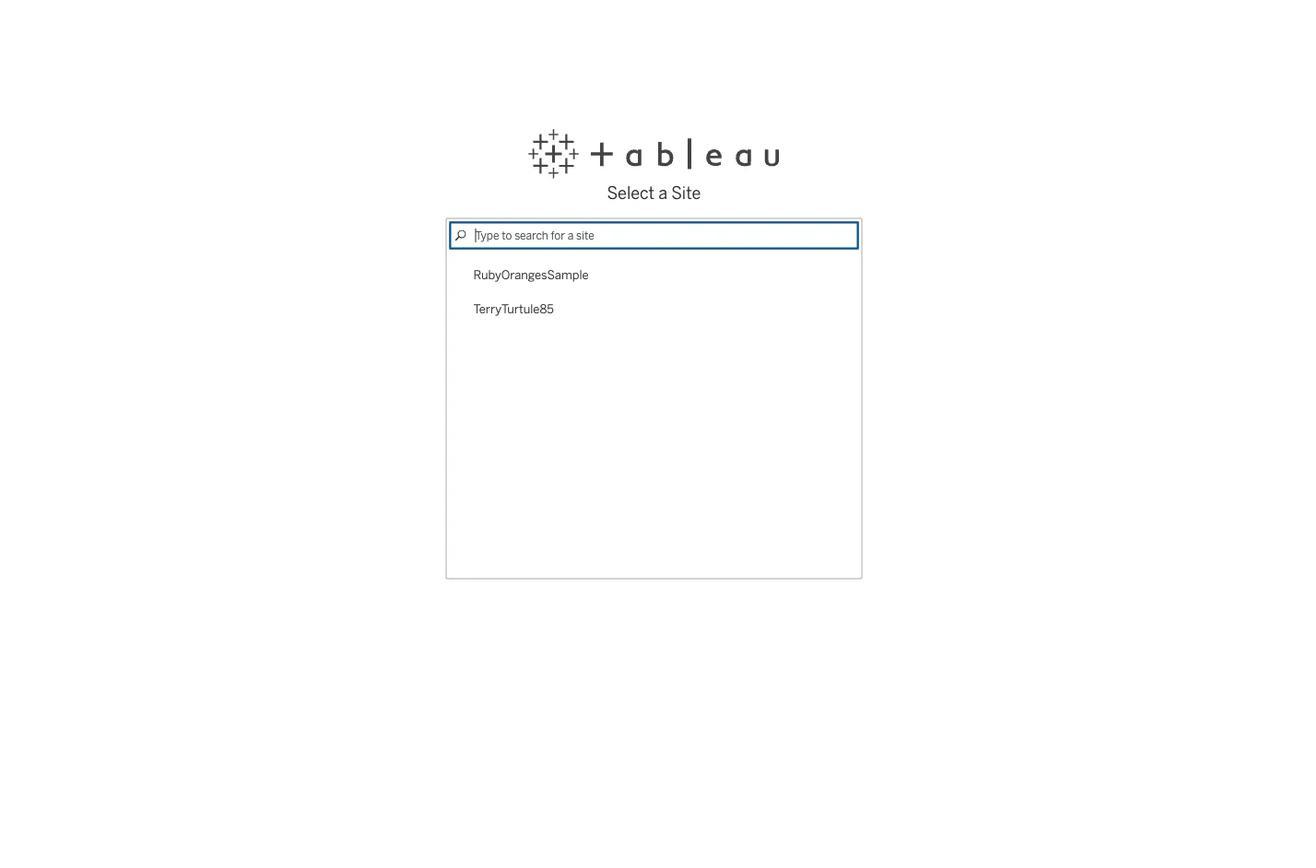 Task type: locate. For each thing, give the bounding box(es) containing it.
Type to search for a site text field
[[449, 222, 859, 249]]

list box
[[447, 252, 862, 331]]

rubyorangessample
[[473, 267, 589, 282]]

terryturtule85
[[473, 302, 554, 316]]

list box containing rubyorangessample
[[447, 252, 862, 331]]

select a site
[[607, 183, 701, 203]]

select
[[607, 183, 655, 203]]



Task type: vqa. For each thing, say whether or not it's contained in the screenshot.
RubyOrangesSample
yes



Task type: describe. For each thing, give the bounding box(es) containing it.
a
[[659, 183, 668, 203]]

tableau logo image
[[526, 127, 782, 180]]

site
[[671, 183, 701, 203]]



